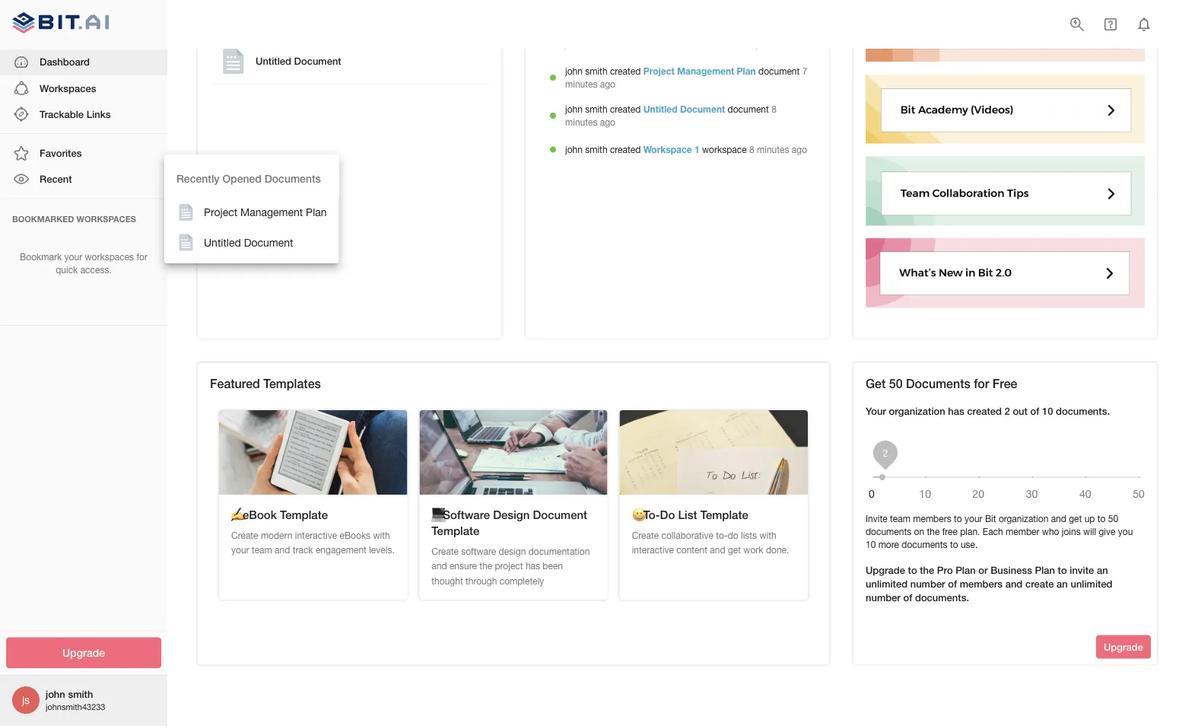 Task type: vqa. For each thing, say whether or not it's contained in the screenshot.
documents.
yes



Task type: locate. For each thing, give the bounding box(es) containing it.
1 vertical spatial for
[[975, 376, 990, 391]]

0 horizontal spatial unlimited
[[866, 578, 908, 590]]

johnsmith43233
[[46, 702, 105, 712]]

0 horizontal spatial create
[[231, 530, 258, 541]]

and down to-
[[710, 545, 726, 556]]

organization down get 50 documents for free at the right bottom
[[890, 405, 946, 417]]

documents. down pro
[[916, 592, 970, 604]]

2 with from the left
[[760, 530, 777, 541]]

members down or
[[960, 578, 1003, 590]]

template up 'create modern interactive ebooks with your team and track engagement levels.'
[[280, 509, 328, 522]]

0 horizontal spatial get
[[728, 545, 741, 556]]

unlimited down more on the bottom right
[[866, 578, 908, 590]]

track
[[293, 545, 313, 556]]

get 50 documents for free
[[866, 376, 1018, 391]]

1 horizontal spatial unlimited
[[1071, 578, 1113, 590]]

number down more on the bottom right
[[866, 592, 901, 604]]

john
[[566, 38, 583, 49], [566, 66, 583, 77], [566, 104, 583, 115], [566, 144, 583, 155], [46, 688, 65, 700]]

levels.
[[369, 545, 395, 556]]

2
[[1005, 405, 1011, 417]]

of
[[1031, 405, 1040, 417], [949, 578, 958, 590], [904, 592, 913, 604]]

1 vertical spatial documents.
[[916, 592, 970, 604]]

1 vertical spatial get
[[728, 545, 741, 556]]

0 horizontal spatial project
[[204, 206, 238, 218]]

and up thought
[[432, 561, 447, 572]]

management
[[678, 66, 735, 77], [241, 206, 303, 218]]

0 horizontal spatial untitled
[[204, 236, 241, 249]]

project management plan link down 4
[[644, 66, 756, 77]]

your
[[64, 252, 82, 262], [965, 514, 983, 525], [231, 545, 249, 556]]

create down ✍️ebook
[[231, 530, 258, 541]]

created left '2'
[[968, 405, 1002, 417]]

documents up more on the bottom right
[[866, 527, 912, 537]]

project inside menu item
[[204, 206, 238, 218]]

the up through
[[480, 561, 493, 572]]

created
[[610, 66, 641, 77], [610, 104, 641, 115], [610, 144, 641, 155], [968, 405, 1002, 417]]

1 vertical spatial documents
[[907, 376, 971, 391]]

minutes for 7 minutes ago
[[566, 79, 598, 90]]

management up the untitled document menu item in the left of the page
[[241, 206, 303, 218]]

1 vertical spatial number
[[866, 592, 901, 604]]

50 up give
[[1109, 514, 1119, 525]]

0 horizontal spatial for
[[137, 252, 148, 262]]

0 vertical spatial management
[[678, 66, 735, 77]]

0 vertical spatial your
[[64, 252, 82, 262]]

documents. inside upgrade to the pro plan or business plan to invite an unlimited number of members and create an unlimited number of documents.
[[916, 592, 970, 604]]

the inside create software design documentation and ensure the project has been thought through completely
[[480, 561, 493, 572]]

create for ✍️ebook template
[[231, 530, 258, 541]]

ago inside 7 minutes ago
[[600, 79, 616, 90]]

50 inside invite team members to your bit organization and get up to 50 documents on the free plan. each member who joins will give you 10 more documents to use.
[[1109, 514, 1119, 525]]

to-
[[717, 530, 728, 541]]

untitled document inside menu item
[[204, 236, 293, 249]]

for left the free
[[975, 376, 990, 391]]

the left pro
[[920, 564, 935, 576]]

plan
[[737, 66, 756, 77], [306, 206, 327, 218], [956, 564, 976, 576], [1036, 564, 1056, 576]]

1 horizontal spatial members
[[960, 578, 1003, 590]]

documents inside menu
[[265, 172, 321, 185]]

workspace
[[644, 144, 692, 155]]

1 unlimited from the left
[[866, 578, 908, 590]]

create
[[231, 530, 258, 541], [632, 530, 659, 541], [432, 546, 459, 557]]

get
[[1070, 514, 1083, 525], [728, 545, 741, 556]]

1 horizontal spatial template
[[432, 525, 480, 538]]

project management plan
[[204, 206, 327, 218]]

your up quick
[[64, 252, 82, 262]]

out
[[1013, 405, 1028, 417]]

minutes inside 8 minutes ago
[[566, 117, 598, 127]]

unlimited
[[866, 578, 908, 590], [1071, 578, 1113, 590]]

1 vertical spatial organization
[[999, 514, 1049, 525]]

1 vertical spatial untitled
[[644, 104, 678, 115]]

bit
[[986, 514, 997, 525]]

0 vertical spatial 50
[[890, 376, 903, 391]]

0 horizontal spatial number
[[866, 592, 901, 604]]

0 horizontal spatial interactive
[[295, 530, 337, 541]]

to down free
[[951, 539, 959, 550]]

0 horizontal spatial team
[[252, 545, 272, 556]]

john inside the john smith johnsmith43233
[[46, 688, 65, 700]]

menu
[[164, 155, 339, 264]]

1 vertical spatial of
[[949, 578, 958, 590]]

0 horizontal spatial organization
[[890, 405, 946, 417]]

up
[[1085, 514, 1096, 525]]

has down get 50 documents for free at the right bottom
[[949, 405, 965, 417]]

1 vertical spatial 8
[[750, 144, 755, 155]]

ago for 7 minutes ago
[[600, 79, 616, 90]]

get
[[866, 376, 886, 391]]

1 horizontal spatial get
[[1070, 514, 1083, 525]]

1 vertical spatial has
[[526, 561, 540, 572]]

documents up your organization has created 2 out of 10 documents.
[[907, 376, 971, 391]]

2 vertical spatial untitled
[[204, 236, 241, 249]]

1 vertical spatial an
[[1057, 578, 1069, 590]]

organization
[[890, 405, 946, 417], [999, 514, 1049, 525]]

and up the who
[[1052, 514, 1067, 525]]

0 vertical spatial members
[[914, 514, 952, 525]]

members up on
[[914, 514, 952, 525]]

10 inside invite team members to your bit organization and get up to 50 documents on the free plan. each member who joins will give you 10 more documents to use.
[[866, 539, 876, 550]]

1 horizontal spatial upgrade
[[866, 564, 906, 576]]

get up the joins
[[1070, 514, 1083, 525]]

management down 4
[[678, 66, 735, 77]]

smith for john smith created workspace 1 workspace 8 minutes ago
[[586, 144, 608, 155]]

get down do
[[728, 545, 741, 556]]

1 vertical spatial your
[[965, 514, 983, 525]]

minutes
[[715, 38, 747, 49], [566, 79, 598, 90], [566, 117, 598, 127], [757, 144, 790, 155]]

smith inside the john smith johnsmith43233
[[68, 688, 93, 700]]

number down pro
[[911, 578, 946, 590]]

2 horizontal spatial of
[[1031, 405, 1040, 417]]

or
[[979, 564, 989, 576]]

for for workspaces
[[137, 252, 148, 262]]

the right on
[[927, 527, 940, 537]]

0 horizontal spatial management
[[241, 206, 303, 218]]

to left pro
[[909, 564, 918, 576]]

untitled inside menu item
[[204, 236, 241, 249]]

project up john smith created untitled document document
[[644, 66, 675, 77]]

upgrade
[[866, 564, 906, 576], [1104, 641, 1144, 653], [62, 647, 105, 659]]

0 horizontal spatial template
[[280, 509, 328, 522]]

0 vertical spatial documents.
[[1057, 405, 1111, 417]]

10 right out
[[1043, 405, 1054, 417]]

create down 😀to-
[[632, 530, 659, 541]]

bookmark your workspaces for quick access.
[[20, 252, 148, 275]]

0 vertical spatial team
[[891, 514, 911, 525]]

1 vertical spatial members
[[960, 578, 1003, 590]]

your up plan.
[[965, 514, 983, 525]]

team down modern
[[252, 545, 272, 556]]

0 horizontal spatial of
[[904, 592, 913, 604]]

document
[[759, 66, 800, 77], [728, 104, 769, 115]]

smith for john smith johnsmith43233
[[68, 688, 93, 700]]

project
[[495, 561, 523, 572]]

and
[[1052, 514, 1067, 525], [275, 545, 290, 556], [710, 545, 726, 556], [432, 561, 447, 572], [1006, 578, 1023, 590]]

template inside 💻software design document template
[[432, 525, 480, 538]]

john for john smith created project management plan document
[[566, 66, 583, 77]]

50
[[890, 376, 903, 391], [1109, 514, 1119, 525]]

created up john smith created untitled document document
[[610, 66, 641, 77]]

documents. right out
[[1057, 405, 1111, 417]]

untitled
[[256, 55, 292, 67], [644, 104, 678, 115], [204, 236, 241, 249]]

1 horizontal spatial an
[[1098, 564, 1109, 576]]

1 vertical spatial interactive
[[632, 545, 674, 556]]

trackable
[[40, 108, 84, 120]]

50 right the get
[[890, 376, 903, 391]]

1 horizontal spatial project
[[644, 66, 675, 77]]

ago for 8 minutes ago
[[600, 117, 616, 127]]

upgrade button
[[1097, 636, 1152, 659], [6, 638, 161, 668]]

2 horizontal spatial create
[[632, 530, 659, 541]]

create up ensure
[[432, 546, 459, 557]]

0 vertical spatial 10
[[1043, 405, 1054, 417]]

10
[[1043, 405, 1054, 417], [866, 539, 876, 550]]

organization up member
[[999, 514, 1049, 525]]

0 horizontal spatial with
[[373, 530, 390, 541]]

untitled document menu item
[[164, 227, 339, 257]]

1 horizontal spatial 50
[[1109, 514, 1119, 525]]

1 vertical spatial team
[[252, 545, 272, 556]]

and inside 'create modern interactive ebooks with your team and track engagement levels.'
[[275, 545, 290, 556]]

and inside create software design documentation and ensure the project has been thought through completely
[[432, 561, 447, 572]]

0 vertical spatial get
[[1070, 514, 1083, 525]]

💻software design document template
[[432, 509, 588, 538]]

document up workspace
[[728, 104, 769, 115]]

upgrade to the pro plan or business plan to invite an unlimited number of members and create an unlimited number of documents.
[[866, 564, 1113, 604]]

documents down on
[[902, 539, 948, 550]]

trackable links
[[40, 108, 111, 120]]

ago right 4
[[750, 38, 765, 49]]

with inside create collaborative to-do lists with interactive content and get work done.
[[760, 530, 777, 541]]

project management plan link down recently opened documents
[[164, 197, 339, 227]]

an right invite
[[1098, 564, 1109, 576]]

upgrade inside upgrade to the pro plan or business plan to invite an unlimited number of members and create an unlimited number of documents.
[[866, 564, 906, 576]]

created for workspace
[[610, 144, 641, 155]]

to
[[955, 514, 963, 525], [1098, 514, 1106, 525], [951, 539, 959, 550], [909, 564, 918, 576], [1059, 564, 1068, 576]]

😀to-do list template
[[632, 509, 749, 522]]

member
[[1006, 527, 1040, 537]]

0 horizontal spatial documents
[[265, 172, 321, 185]]

with up levels. at left
[[373, 530, 390, 541]]

software
[[461, 546, 496, 557]]

1 horizontal spatial documents
[[907, 376, 971, 391]]

created left workspace
[[610, 144, 641, 155]]

has up completely
[[526, 561, 540, 572]]

1 horizontal spatial untitled
[[256, 55, 292, 67]]

ago inside 8 minutes ago
[[600, 117, 616, 127]]

documents up project management plan
[[265, 172, 321, 185]]

template down 💻software
[[432, 525, 480, 538]]

1 horizontal spatial 8
[[772, 104, 777, 115]]

project down opened
[[204, 206, 238, 218]]

smith
[[586, 38, 608, 49], [586, 66, 608, 77], [586, 104, 608, 115], [586, 144, 608, 155], [68, 688, 93, 700]]

4 minutes ago
[[708, 38, 765, 49]]

1 vertical spatial untitled document
[[204, 236, 293, 249]]

workspaces
[[77, 214, 136, 224]]

1 vertical spatial documents
[[902, 539, 948, 550]]

the inside upgrade to the pro plan or business plan to invite an unlimited number of members and create an unlimited number of documents.
[[920, 564, 935, 576]]

1 vertical spatial management
[[241, 206, 303, 218]]

0 horizontal spatial documents.
[[916, 592, 970, 604]]

1 horizontal spatial team
[[891, 514, 911, 525]]

0 horizontal spatial upgrade
[[62, 647, 105, 659]]

team right invite
[[891, 514, 911, 525]]

favorites button
[[0, 140, 167, 166]]

to right up
[[1098, 514, 1106, 525]]

minutes inside 7 minutes ago
[[566, 79, 598, 90]]

free
[[993, 376, 1018, 391]]

document left 7
[[759, 66, 800, 77]]

for inside bookmark your workspaces for quick access.
[[137, 252, 148, 262]]

0 vertical spatial documents
[[866, 527, 912, 537]]

and down modern
[[275, 545, 290, 556]]

1 horizontal spatial interactive
[[632, 545, 674, 556]]

documents for 50
[[907, 376, 971, 391]]

0 horizontal spatial 10
[[866, 539, 876, 550]]

0 vertical spatial has
[[949, 405, 965, 417]]

members
[[914, 514, 952, 525], [960, 578, 1003, 590]]

the inside invite team members to your bit organization and get up to 50 documents on the free plan. each member who joins will give you 10 more documents to use.
[[927, 527, 940, 537]]

create for 😀to-do list template
[[632, 530, 659, 541]]

2 vertical spatial untitled document link
[[164, 227, 339, 257]]

template
[[280, 509, 328, 522], [701, 509, 749, 522], [432, 525, 480, 538]]

invite team members to your bit organization and get up to 50 documents on the free plan. each member who joins will give you 10 more documents to use.
[[866, 514, 1134, 550]]

0 vertical spatial 8
[[772, 104, 777, 115]]

for right workspaces
[[137, 252, 148, 262]]

with
[[373, 530, 390, 541], [760, 530, 777, 541]]

dashboard button
[[0, 49, 167, 75]]

create inside create software design documentation and ensure the project has been thought through completely
[[432, 546, 459, 557]]

john smith created untitled document document
[[566, 104, 769, 115]]

team
[[891, 514, 911, 525], [252, 545, 272, 556]]

✍️ebook template
[[231, 509, 328, 522]]

1 horizontal spatial project management plan link
[[644, 66, 756, 77]]

1 vertical spatial untitled document link
[[644, 104, 726, 115]]

10 left more on the bottom right
[[866, 539, 876, 550]]

ago
[[750, 38, 765, 49], [600, 79, 616, 90], [600, 117, 616, 127], [792, 144, 808, 155]]

0 horizontal spatial 8
[[750, 144, 755, 155]]

recent button
[[0, 166, 167, 192]]

design
[[499, 546, 526, 557]]

created for untitled
[[610, 104, 641, 115]]

1 with from the left
[[373, 530, 390, 541]]

2 horizontal spatial your
[[965, 514, 983, 525]]

create inside 'create modern interactive ebooks with your team and track engagement levels.'
[[231, 530, 258, 541]]

project management plan menu item
[[164, 197, 339, 227]]

1 horizontal spatial your
[[231, 545, 249, 556]]

your down ✍️ebook
[[231, 545, 249, 556]]

minutes for 8 minutes ago
[[566, 117, 598, 127]]

interactive up track
[[295, 530, 337, 541]]

more
[[879, 539, 900, 550]]

links
[[87, 108, 111, 120]]

ago down john smith
[[600, 79, 616, 90]]

for for documents
[[975, 376, 990, 391]]

plan down 4 minutes ago
[[737, 66, 756, 77]]

1 horizontal spatial create
[[432, 546, 459, 557]]

an right create
[[1057, 578, 1069, 590]]

with up done.
[[760, 530, 777, 541]]

0 vertical spatial project management plan link
[[644, 66, 756, 77]]

ago down john smith created untitled document document
[[600, 117, 616, 127]]

documents
[[265, 172, 321, 185], [907, 376, 971, 391]]

1 vertical spatial project
[[204, 206, 238, 218]]

plan up the untitled document menu item in the left of the page
[[306, 206, 327, 218]]

menu containing recently opened documents
[[164, 155, 339, 264]]

0 horizontal spatial has
[[526, 561, 540, 572]]

1 vertical spatial project management plan link
[[164, 197, 339, 227]]

1 horizontal spatial organization
[[999, 514, 1049, 525]]

team inside invite team members to your bit organization and get up to 50 documents on the free plan. each member who joins will give you 10 more documents to use.
[[891, 514, 911, 525]]

joins
[[1063, 527, 1081, 537]]

0 horizontal spatial an
[[1057, 578, 1069, 590]]

1 vertical spatial 50
[[1109, 514, 1119, 525]]

create software design documentation and ensure the project has been thought through completely
[[432, 546, 590, 587]]

template up to-
[[701, 509, 749, 522]]

interactive down 😀to-
[[632, 545, 674, 556]]

0 vertical spatial documents
[[265, 172, 321, 185]]

created down john smith created project management plan document
[[610, 104, 641, 115]]

project management plan link
[[644, 66, 756, 77], [164, 197, 339, 227]]

untitled document link
[[213, 42, 486, 81], [644, 104, 726, 115], [164, 227, 339, 257]]

recently
[[177, 172, 220, 185]]

create inside create collaborative to-do lists with interactive content and get work done.
[[632, 530, 659, 541]]

interactive
[[295, 530, 337, 541], [632, 545, 674, 556]]

0 vertical spatial untitled
[[256, 55, 292, 67]]

and inside upgrade to the pro plan or business plan to invite an unlimited number of members and create an unlimited number of documents.
[[1006, 578, 1023, 590]]

bookmarked workspaces
[[12, 214, 136, 224]]

has
[[949, 405, 965, 417], [526, 561, 540, 572]]

1 vertical spatial 10
[[866, 539, 876, 550]]

2 horizontal spatial template
[[701, 509, 749, 522]]

unlimited down invite
[[1071, 578, 1113, 590]]

template for 😀to-do list template
[[701, 509, 749, 522]]

and down business
[[1006, 578, 1023, 590]]

0 vertical spatial for
[[137, 252, 148, 262]]

2 vertical spatial of
[[904, 592, 913, 604]]



Task type: describe. For each thing, give the bounding box(es) containing it.
7
[[803, 66, 808, 77]]

ago right workspace
[[792, 144, 808, 155]]

pro
[[938, 564, 953, 576]]

untitled document link for recently opened documents
[[164, 227, 339, 257]]

2 horizontal spatial upgrade
[[1104, 641, 1144, 653]]

create modern interactive ebooks with your team and track engagement levels.
[[231, 530, 395, 556]]

create for 💻software design document template
[[432, 546, 459, 557]]

give
[[1100, 527, 1116, 537]]

0 vertical spatial project
[[644, 66, 675, 77]]

recently opened documents
[[177, 172, 321, 185]]

7 minutes ago
[[566, 66, 808, 90]]

1 vertical spatial document
[[728, 104, 769, 115]]

your inside 'create modern interactive ebooks with your team and track engagement levels.'
[[231, 545, 249, 556]]

untitled for 'untitled document' link related to recently opened documents
[[204, 236, 241, 249]]

0 vertical spatial untitled document
[[256, 55, 342, 67]]

documentation
[[529, 546, 590, 557]]

organization inside invite team members to your bit organization and get up to 50 documents on the free plan. each member who joins will give you 10 more documents to use.
[[999, 514, 1049, 525]]

management inside menu item
[[241, 206, 303, 218]]

created for project
[[610, 66, 641, 77]]

favorites
[[40, 147, 82, 159]]

0 horizontal spatial 50
[[890, 376, 903, 391]]

workspaces
[[85, 252, 134, 262]]

you
[[1119, 527, 1134, 537]]

8 inside 8 minutes ago
[[772, 104, 777, 115]]

has inside create software design documentation and ensure the project has been thought through completely
[[526, 561, 540, 572]]

interactive inside 'create modern interactive ebooks with your team and track engagement levels.'
[[295, 530, 337, 541]]

plan up create
[[1036, 564, 1056, 576]]

0 vertical spatial document
[[759, 66, 800, 77]]

invite
[[1070, 564, 1095, 576]]

john smith
[[566, 38, 608, 49]]

smith for john smith
[[586, 38, 608, 49]]

minutes for 4 minutes ago
[[715, 38, 747, 49]]

content
[[677, 545, 708, 556]]

😀to-
[[632, 509, 660, 522]]

interactive inside create collaborative to-do lists with interactive content and get work done.
[[632, 545, 674, 556]]

0 vertical spatial organization
[[890, 405, 946, 417]]

to left invite
[[1059, 564, 1068, 576]]

plan inside project management plan menu item
[[306, 206, 327, 218]]

💻software design document template image
[[420, 410, 608, 495]]

1 horizontal spatial documents.
[[1057, 405, 1111, 417]]

1
[[695, 144, 700, 155]]

2 unlimited from the left
[[1071, 578, 1113, 590]]

ensure
[[450, 561, 477, 572]]

untitled for top 'untitled document' link
[[256, 55, 292, 67]]

😀to-do list template image
[[620, 410, 808, 495]]

workspaces
[[40, 82, 96, 94]]

1 horizontal spatial 10
[[1043, 405, 1054, 417]]

workspace
[[703, 144, 747, 155]]

workspace 1 link
[[644, 144, 700, 155]]

use.
[[961, 539, 978, 550]]

your inside bookmark your workspaces for quick access.
[[64, 252, 82, 262]]

✍️ebook
[[231, 509, 277, 522]]

work
[[744, 545, 764, 556]]

1 horizontal spatial has
[[949, 405, 965, 417]]

john smith created project management plan document
[[566, 66, 800, 77]]

get inside create collaborative to-do lists with interactive content and get work done.
[[728, 545, 741, 556]]

and inside create collaborative to-do lists with interactive content and get work done.
[[710, 545, 726, 556]]

engagement
[[316, 545, 367, 556]]

untitled document link for john smith
[[644, 104, 726, 115]]

john smith created workspace 1 workspace 8 minutes ago
[[566, 144, 808, 155]]

1 horizontal spatial management
[[678, 66, 735, 77]]

list
[[679, 509, 698, 522]]

plan left or
[[956, 564, 976, 576]]

ebooks
[[340, 530, 371, 541]]

john smith johnsmith43233
[[46, 688, 105, 712]]

been
[[543, 561, 563, 572]]

template for 💻software design document template
[[432, 525, 480, 538]]

1 horizontal spatial of
[[949, 578, 958, 590]]

1 horizontal spatial upgrade button
[[1097, 636, 1152, 659]]

2 horizontal spatial untitled
[[644, 104, 678, 115]]

0 horizontal spatial upgrade button
[[6, 638, 161, 668]]

featured
[[210, 376, 260, 391]]

opened
[[223, 172, 262, 185]]

featured templates
[[210, 376, 321, 391]]

8 minutes ago
[[566, 104, 777, 127]]

get inside invite team members to your bit organization and get up to 50 documents on the free plan. each member who joins will give you 10 more documents to use.
[[1070, 514, 1083, 525]]

john for john smith created untitled document document
[[566, 104, 583, 115]]

do
[[728, 530, 739, 541]]

smith for john smith created project management plan document
[[586, 66, 608, 77]]

your inside invite team members to your bit organization and get up to 50 documents on the free plan. each member who joins will give you 10 more documents to use.
[[965, 514, 983, 525]]

members inside upgrade to the pro plan or business plan to invite an unlimited number of members and create an unlimited number of documents.
[[960, 578, 1003, 590]]

0 horizontal spatial project management plan link
[[164, 197, 339, 227]]

thought
[[432, 576, 463, 587]]

templates
[[264, 376, 321, 391]]

collaborative
[[662, 530, 714, 541]]

smith for john smith created untitled document document
[[586, 104, 608, 115]]

document inside 💻software design document template
[[533, 509, 588, 522]]

create
[[1026, 578, 1055, 590]]

members inside invite team members to your bit organization and get up to 50 documents on the free plan. each member who joins will give you 10 more documents to use.
[[914, 514, 952, 525]]

team inside 'create modern interactive ebooks with your team and track engagement levels.'
[[252, 545, 272, 556]]

john for john smith johnsmith43233
[[46, 688, 65, 700]]

through
[[466, 576, 497, 587]]

free
[[943, 527, 958, 537]]

✍️ebook template image
[[219, 410, 407, 495]]

recent
[[40, 173, 72, 185]]

1 horizontal spatial number
[[911, 578, 946, 590]]

💻software
[[432, 509, 490, 522]]

access.
[[80, 264, 112, 275]]

do
[[660, 509, 675, 522]]

completely
[[500, 576, 545, 587]]

trackable links button
[[0, 101, 167, 127]]

with inside 'create modern interactive ebooks with your team and track engagement levels.'
[[373, 530, 390, 541]]

john for john smith
[[566, 38, 583, 49]]

4
[[708, 38, 713, 49]]

your
[[866, 405, 887, 417]]

0 vertical spatial untitled document link
[[213, 42, 486, 81]]

js
[[22, 694, 30, 706]]

create collaborative to-do lists with interactive content and get work done.
[[632, 530, 790, 556]]

john for john smith created workspace 1 workspace 8 minutes ago
[[566, 144, 583, 155]]

bookmarked
[[12, 214, 74, 224]]

workspaces button
[[0, 75, 167, 101]]

on
[[915, 527, 925, 537]]

dashboard
[[40, 56, 90, 68]]

plan.
[[961, 527, 981, 537]]

modern
[[261, 530, 293, 541]]

each
[[983, 527, 1004, 537]]

document inside menu item
[[244, 236, 293, 249]]

business
[[991, 564, 1033, 576]]

documents for opened
[[265, 172, 321, 185]]

who
[[1043, 527, 1060, 537]]

bookmark
[[20, 252, 62, 262]]

done.
[[766, 545, 790, 556]]

invite
[[866, 514, 888, 525]]

0 vertical spatial of
[[1031, 405, 1040, 417]]

ago for 4 minutes ago
[[750, 38, 765, 49]]

will
[[1084, 527, 1097, 537]]

your organization has created 2 out of 10 documents.
[[866, 405, 1111, 417]]

to up free
[[955, 514, 963, 525]]

0 vertical spatial an
[[1098, 564, 1109, 576]]

lists
[[741, 530, 757, 541]]

and inside invite team members to your bit organization and get up to 50 documents on the free plan. each member who joins will give you 10 more documents to use.
[[1052, 514, 1067, 525]]

design
[[493, 509, 530, 522]]

quick
[[56, 264, 78, 275]]



